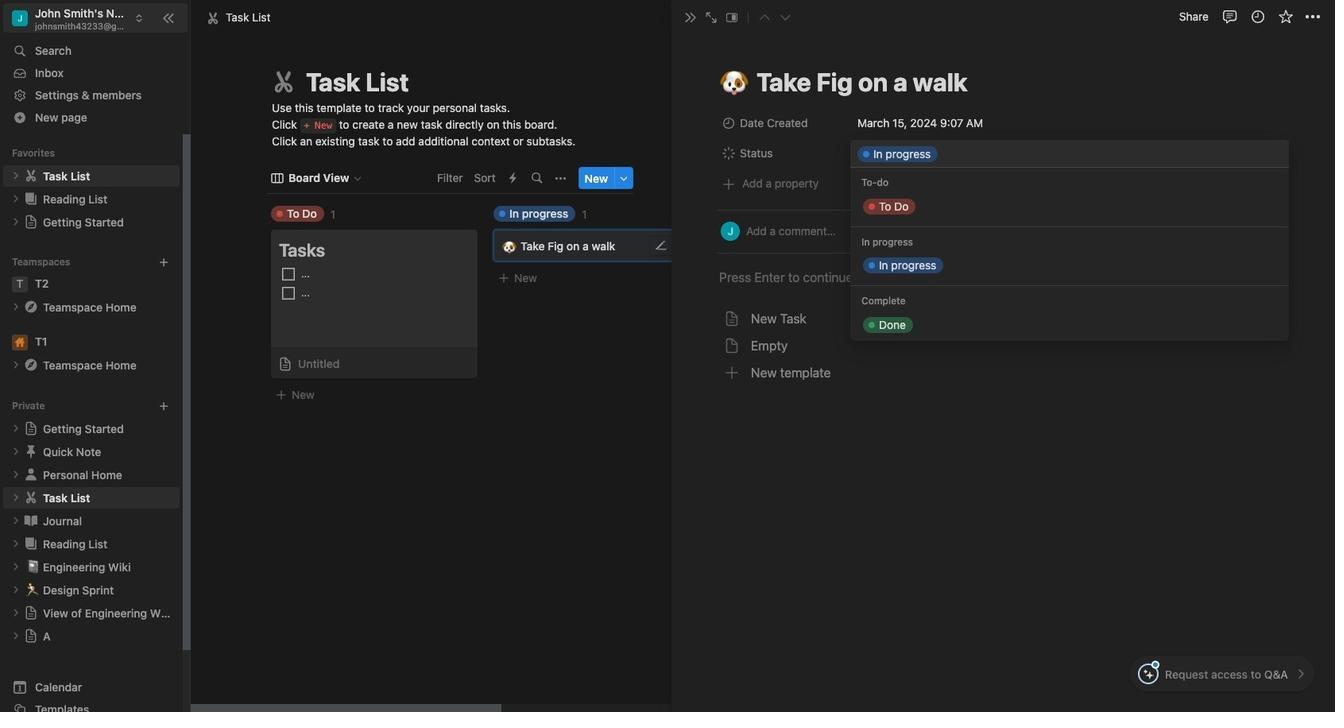Task type: vqa. For each thing, say whether or not it's contained in the screenshot.
Page properties table
yes



Task type: locate. For each thing, give the bounding box(es) containing it.
🐶 image
[[720, 64, 749, 101]]

open in full page image
[[705, 11, 718, 24]]

row
[[718, 110, 1289, 140], [718, 140, 1289, 170]]

page properties table
[[718, 110, 1289, 170]]

menu
[[850, 168, 1289, 341], [718, 306, 1289, 386]]

1 row from the top
[[718, 110, 1289, 140]]

updates image
[[1250, 9, 1266, 25], [1251, 10, 1267, 26]]

🐶 image
[[502, 237, 517, 255]]

comments image
[[1222, 9, 1238, 25]]

favorite image
[[1278, 9, 1293, 25]]

previous page image
[[759, 12, 770, 23]]

add a page image
[[158, 400, 169, 412]]

side peek region
[[667, 0, 1335, 712]]

new teamspace image
[[158, 257, 169, 268]]



Task type: describe. For each thing, give the bounding box(es) containing it.
change page icon image
[[269, 68, 298, 96]]

close sidebar image
[[162, 12, 175, 24]]

favorited image
[[1279, 10, 1295, 26]]

t image
[[12, 276, 28, 292]]

2 row from the top
[[718, 140, 1289, 170]]

create and view automations image
[[510, 173, 517, 184]]

next page image
[[780, 12, 791, 23]]

close image
[[684, 11, 697, 24]]

menu inside the side peek region
[[718, 306, 1289, 386]]



